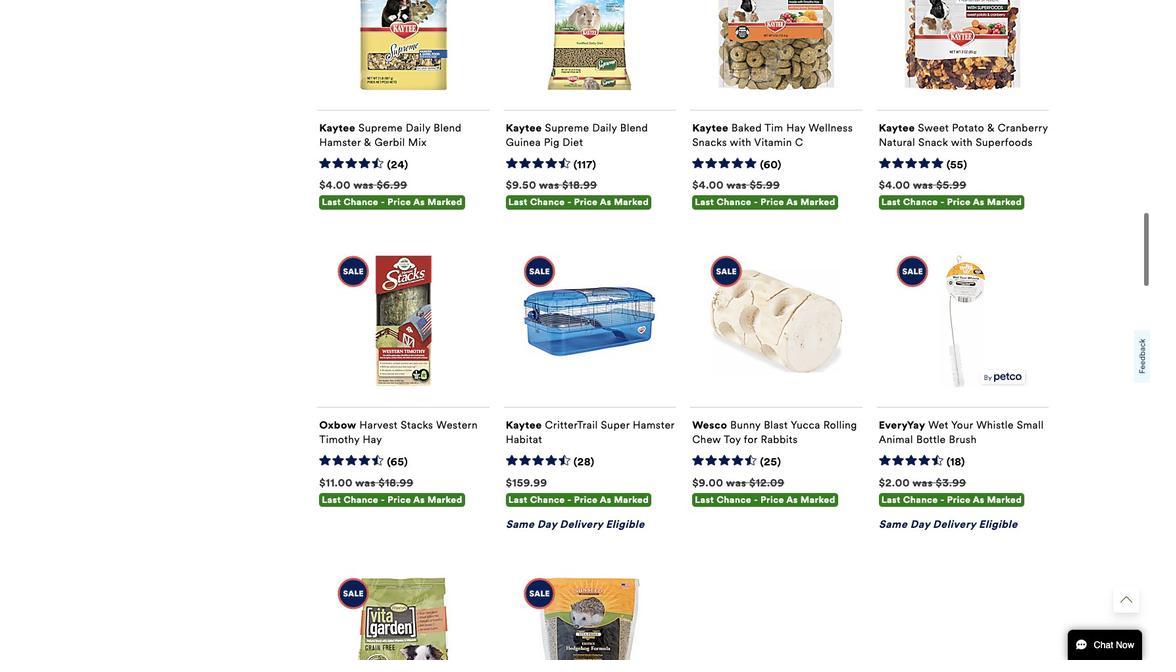 Task type: describe. For each thing, give the bounding box(es) containing it.
(25)
[[760, 456, 781, 468]]

wet
[[928, 419, 949, 431]]

chance for hay
[[344, 495, 378, 506]]

chance inside $2.00 was $3.99 last chance - price as marked
[[903, 495, 938, 506]]

yucca
[[791, 419, 820, 431]]

$11.00
[[319, 477, 353, 489]]

rolling
[[823, 419, 857, 431]]

delivery for $3.99
[[933, 518, 976, 531]]

$159.99 last chance - price as marked
[[506, 477, 649, 506]]

chance inside $159.99 last chance - price as marked
[[530, 495, 565, 506]]

$9.50 was $18.99 last chance - price as marked
[[506, 179, 649, 208]]

last for supreme daily blend guinea pig diet
[[508, 197, 528, 208]]

baked
[[732, 121, 762, 134]]

marked for supreme daily blend guinea pig diet
[[614, 197, 649, 208]]

sweet potato & cranberry natural snack with superfoods
[[879, 121, 1048, 148]]

habitat
[[506, 433, 542, 446]]

65 reviews element
[[387, 456, 408, 470]]

- for &
[[381, 197, 385, 208]]

$5.99 for (60)
[[750, 179, 780, 192]]

$12.09
[[749, 477, 784, 489]]

last inside $159.99 last chance - price as marked
[[508, 495, 528, 506]]

with inside sweet potato & cranberry natural snack with superfoods
[[951, 136, 973, 148]]

$2.00
[[879, 477, 910, 489]]

marked inside $2.00 was $3.99 last chance - price as marked
[[987, 495, 1022, 506]]

eligible for chance
[[606, 518, 645, 531]]

day for last
[[537, 518, 557, 531]]

c
[[795, 136, 803, 148]]

$4.00 was $6.99 last chance - price as marked
[[319, 179, 462, 208]]

snack
[[918, 136, 948, 148]]

animal
[[879, 433, 913, 446]]

crittertrail
[[545, 419, 598, 431]]

supreme for diet
[[545, 121, 589, 134]]

kaytee for baked tim hay wellness snacks with vitamin c
[[692, 121, 729, 134]]

price for pig
[[574, 197, 598, 208]]

last for supreme daily blend hamster & gerbil mix
[[322, 197, 341, 208]]

$4.00 for baked tim hay wellness snacks with vitamin c
[[692, 179, 724, 192]]

sweet
[[918, 121, 949, 134]]

- inside $159.99 last chance - price as marked
[[567, 495, 572, 506]]

toy
[[724, 433, 741, 446]]

$4.00 was $5.99 last chance - price as marked for (55)
[[879, 179, 1022, 208]]

super
[[601, 419, 630, 431]]

same day delivery eligible for chance
[[506, 518, 645, 531]]

(117)
[[574, 158, 596, 171]]

delivery for chance
[[560, 518, 603, 531]]

baked tim hay wellness snacks with vitamin c
[[692, 121, 853, 148]]

last for bunny blast yucca rolling chew toy for rabbits
[[695, 495, 714, 506]]

(28)
[[574, 456, 595, 468]]

was for (65)
[[355, 477, 376, 489]]

price for chew
[[761, 495, 784, 506]]

oxbow
[[319, 419, 356, 431]]

last inside $2.00 was $3.99 last chance - price as marked
[[881, 495, 901, 506]]

(55)
[[947, 158, 967, 171]]

was for (60)
[[727, 179, 747, 192]]

(18)
[[947, 456, 965, 468]]

rabbits
[[761, 433, 798, 446]]

hay inside baked tim hay wellness snacks with vitamin c
[[786, 121, 806, 134]]

- for natural
[[941, 197, 945, 208]]

mix
[[408, 136, 427, 148]]

natural
[[879, 136, 915, 148]]

tim
[[765, 121, 783, 134]]

as for (24)
[[413, 197, 425, 208]]

price for hay
[[388, 495, 411, 506]]

small
[[1017, 419, 1044, 431]]

marked for supreme daily blend hamster & gerbil mix
[[427, 197, 462, 208]]

as for (25)
[[786, 495, 798, 506]]

hay inside harvest stacks western timothy hay
[[363, 433, 382, 446]]

diet
[[563, 136, 583, 148]]

styled arrow button link
[[1113, 587, 1140, 613]]

as inside $2.00 was $3.99 last chance - price as marked
[[973, 495, 985, 506]]

your
[[951, 419, 973, 431]]

$9.00
[[692, 477, 723, 489]]

$9.50
[[506, 179, 536, 192]]

$18.99 for (117)
[[562, 179, 597, 192]]

bottle
[[916, 433, 946, 446]]

kaytee for crittertrail super hamster habitat
[[506, 419, 542, 431]]

whistle
[[976, 419, 1014, 431]]

vitamin
[[754, 136, 792, 148]]

western
[[436, 419, 478, 431]]

crittertrail super hamster habitat
[[506, 419, 675, 446]]

marked for harvest stacks western timothy hay
[[427, 495, 462, 506]]

snacks
[[692, 136, 727, 148]]

chew
[[692, 433, 721, 446]]

wet your whistle small animal bottle brush
[[879, 419, 1044, 446]]

stacks
[[401, 419, 433, 431]]

pig
[[544, 136, 560, 148]]

- for snacks
[[754, 197, 758, 208]]

as for (65)
[[413, 495, 425, 506]]

bunny
[[730, 419, 761, 431]]

wesco
[[692, 419, 727, 431]]

bunny blast yucca rolling chew toy for rabbits
[[692, 419, 857, 446]]



Task type: vqa. For each thing, say whether or not it's contained in the screenshot.
- within $9.00 was $12.09 Last Chance - Price As Marked
yes



Task type: locate. For each thing, give the bounding box(es) containing it.
2 supreme from the left
[[545, 121, 589, 134]]

blend for supreme daily blend hamster & gerbil mix
[[434, 121, 462, 134]]

- inside $11.00 was $18.99 last chance - price as marked
[[381, 495, 385, 506]]

daily up (117)
[[592, 121, 617, 134]]

chance down snacks on the right of the page
[[717, 197, 751, 208]]

117 reviews element
[[574, 158, 596, 172]]

1 horizontal spatial $18.99
[[562, 179, 597, 192]]

hamster right super
[[633, 419, 675, 431]]

1 eligible from the left
[[606, 518, 645, 531]]

same down $2.00
[[879, 518, 907, 531]]

supreme
[[358, 121, 403, 134], [545, 121, 589, 134]]

price inside $9.00 was $12.09 last chance - price as marked
[[761, 495, 784, 506]]

1 vertical spatial &
[[364, 136, 371, 148]]

marked for baked tim hay wellness snacks with vitamin c
[[800, 197, 835, 208]]

(65)
[[387, 456, 408, 468]]

was right the $11.00
[[355, 477, 376, 489]]

1 horizontal spatial eligible
[[979, 518, 1018, 531]]

chance for natural
[[903, 197, 938, 208]]

blend
[[434, 121, 462, 134], [620, 121, 648, 134]]

$4.00 was $5.99 last chance - price as marked down 55 reviews element
[[879, 179, 1022, 208]]

$159.99
[[506, 477, 547, 489]]

1 $4.00 was $5.99 last chance - price as marked from the left
[[692, 179, 835, 208]]

same day delivery eligible
[[506, 518, 645, 531], [879, 518, 1018, 531]]

2 eligible from the left
[[979, 518, 1018, 531]]

2 $4.00 from the left
[[692, 179, 724, 192]]

same for last
[[506, 518, 534, 531]]

& left gerbil
[[364, 136, 371, 148]]

supreme inside supreme daily blend hamster & gerbil mix
[[358, 121, 403, 134]]

0 vertical spatial &
[[987, 121, 995, 134]]

for
[[744, 433, 758, 446]]

28 reviews element
[[574, 456, 595, 470]]

as inside $9.00 was $12.09 last chance - price as marked
[[786, 495, 798, 506]]

as inside $11.00 was $18.99 last chance - price as marked
[[413, 495, 425, 506]]

chance inside $9.50 was $18.99 last chance - price as marked
[[530, 197, 565, 208]]

- inside the $4.00 was $6.99 last chance - price as marked
[[381, 197, 385, 208]]

supreme up diet
[[545, 121, 589, 134]]

potato
[[952, 121, 984, 134]]

$18.99 for (65)
[[378, 477, 414, 489]]

$4.00
[[319, 179, 351, 192], [692, 179, 724, 192], [879, 179, 910, 192]]

with down potato
[[951, 136, 973, 148]]

chance
[[344, 197, 378, 208], [530, 197, 565, 208], [717, 197, 751, 208], [903, 197, 938, 208], [344, 495, 378, 506], [530, 495, 565, 506], [717, 495, 751, 506], [903, 495, 938, 506]]

& up superfoods
[[987, 121, 995, 134]]

was left the $3.99
[[913, 477, 933, 489]]

hamster left gerbil
[[319, 136, 361, 148]]

chance inside $11.00 was $18.99 last chance - price as marked
[[344, 495, 378, 506]]

marked inside $159.99 last chance - price as marked
[[614, 495, 649, 506]]

2 same from the left
[[879, 518, 907, 531]]

0 horizontal spatial supreme
[[358, 121, 403, 134]]

last inside $9.00 was $12.09 last chance - price as marked
[[695, 495, 714, 506]]

delivery down $2.00 was $3.99 last chance - price as marked
[[933, 518, 976, 531]]

last inside $9.50 was $18.99 last chance - price as marked
[[508, 197, 528, 208]]

day down $159.99 last chance - price as marked
[[537, 518, 557, 531]]

was for (117)
[[539, 179, 559, 192]]

$4.00 down snacks on the right of the page
[[692, 179, 724, 192]]

price down the $3.99
[[947, 495, 971, 506]]

last inside the $4.00 was $6.99 last chance - price as marked
[[322, 197, 341, 208]]

price for snacks
[[761, 197, 784, 208]]

0 horizontal spatial hamster
[[319, 136, 361, 148]]

25 reviews element
[[760, 456, 781, 470]]

$4.00 was $5.99 last chance - price as marked
[[692, 179, 835, 208], [879, 179, 1022, 208]]

was for (24)
[[353, 179, 374, 192]]

1 $5.99 from the left
[[750, 179, 780, 192]]

- inside $9.00 was $12.09 last chance - price as marked
[[754, 495, 758, 506]]

same day delivery eligible for $3.99
[[879, 518, 1018, 531]]

same for was
[[879, 518, 907, 531]]

price inside $9.50 was $18.99 last chance - price as marked
[[574, 197, 598, 208]]

as
[[413, 197, 425, 208], [600, 197, 611, 208], [786, 197, 798, 208], [973, 197, 985, 208], [413, 495, 425, 506], [600, 495, 611, 506], [786, 495, 798, 506], [973, 495, 985, 506]]

2 delivery from the left
[[933, 518, 976, 531]]

last inside $11.00 was $18.99 last chance - price as marked
[[322, 495, 341, 506]]

blend inside supreme daily blend hamster & gerbil mix
[[434, 121, 462, 134]]

1 horizontal spatial &
[[987, 121, 995, 134]]

$5.99 down 55 reviews element
[[936, 179, 967, 192]]

$4.00 left "$6.99"
[[319, 179, 351, 192]]

chance down $9.00
[[717, 495, 751, 506]]

- for hay
[[381, 495, 385, 506]]

same day delivery eligible down $159.99 last chance - price as marked
[[506, 518, 645, 531]]

$4.00 down natural
[[879, 179, 910, 192]]

chance for pig
[[530, 197, 565, 208]]

price down $12.09
[[761, 495, 784, 506]]

was down snacks on the right of the page
[[727, 179, 747, 192]]

- for pig
[[567, 197, 572, 208]]

0 vertical spatial hay
[[786, 121, 806, 134]]

1 horizontal spatial same day delivery eligible
[[879, 518, 1018, 531]]

marked for sweet potato & cranberry natural snack with superfoods
[[987, 197, 1022, 208]]

0 horizontal spatial $18.99
[[378, 477, 414, 489]]

0 horizontal spatial blend
[[434, 121, 462, 134]]

(60)
[[760, 158, 782, 171]]

supreme inside supreme daily blend guinea pig diet
[[545, 121, 589, 134]]

with
[[730, 136, 752, 148], [951, 136, 973, 148]]

hamster
[[319, 136, 361, 148], [633, 419, 675, 431]]

hay
[[786, 121, 806, 134], [363, 433, 382, 446]]

supreme up gerbil
[[358, 121, 403, 134]]

0 horizontal spatial hay
[[363, 433, 382, 446]]

same down the $159.99
[[506, 518, 534, 531]]

& inside supreme daily blend hamster & gerbil mix
[[364, 136, 371, 148]]

$18.99 inside $9.50 was $18.99 last chance - price as marked
[[562, 179, 597, 192]]

(24)
[[387, 158, 408, 171]]

last for baked tim hay wellness snacks with vitamin c
[[695, 197, 714, 208]]

hamster inside supreme daily blend hamster & gerbil mix
[[319, 136, 361, 148]]

chance for snacks
[[717, 197, 751, 208]]

price down 55 reviews element
[[947, 197, 971, 208]]

$18.99 down 117 reviews element
[[562, 179, 597, 192]]

1 horizontal spatial supreme
[[545, 121, 589, 134]]

1 with from the left
[[730, 136, 752, 148]]

blend inside supreme daily blend guinea pig diet
[[620, 121, 648, 134]]

last for harvest stacks western timothy hay
[[322, 495, 341, 506]]

1 horizontal spatial same
[[879, 518, 907, 531]]

chance down the $159.99
[[530, 495, 565, 506]]

0 horizontal spatial eligible
[[606, 518, 645, 531]]

price down "65 reviews" element
[[388, 495, 411, 506]]

wellness
[[809, 121, 853, 134]]

as for (60)
[[786, 197, 798, 208]]

$9.00 was $12.09 last chance - price as marked
[[692, 477, 835, 506]]

was inside $11.00 was $18.99 last chance - price as marked
[[355, 477, 376, 489]]

marked inside $11.00 was $18.99 last chance - price as marked
[[427, 495, 462, 506]]

marked inside $9.00 was $12.09 last chance - price as marked
[[800, 495, 835, 506]]

eligible for $3.99
[[979, 518, 1018, 531]]

same day delivery eligible down $2.00 was $3.99 last chance - price as marked
[[879, 518, 1018, 531]]

with inside baked tim hay wellness snacks with vitamin c
[[730, 136, 752, 148]]

2 day from the left
[[910, 518, 930, 531]]

chance down snack on the top of the page
[[903, 197, 938, 208]]

2 $4.00 was $5.99 last chance - price as marked from the left
[[879, 179, 1022, 208]]

1 same from the left
[[506, 518, 534, 531]]

0 horizontal spatial same
[[506, 518, 534, 531]]

$3.99
[[936, 477, 966, 489]]

1 horizontal spatial $4.00
[[692, 179, 724, 192]]

-
[[381, 197, 385, 208], [567, 197, 572, 208], [754, 197, 758, 208], [941, 197, 945, 208], [381, 495, 385, 506], [567, 495, 572, 506], [754, 495, 758, 506], [941, 495, 945, 506]]

daily inside supreme daily blend hamster & gerbil mix
[[406, 121, 431, 134]]

price inside $2.00 was $3.99 last chance - price as marked
[[947, 495, 971, 506]]

&
[[987, 121, 995, 134], [364, 136, 371, 148]]

0 horizontal spatial daily
[[406, 121, 431, 134]]

was for (55)
[[913, 179, 933, 192]]

timothy
[[319, 433, 360, 446]]

last
[[322, 197, 341, 208], [508, 197, 528, 208], [695, 197, 714, 208], [881, 197, 901, 208], [322, 495, 341, 506], [508, 495, 528, 506], [695, 495, 714, 506], [881, 495, 901, 506]]

0 vertical spatial hamster
[[319, 136, 361, 148]]

0 horizontal spatial with
[[730, 136, 752, 148]]

kaytee for supreme daily blend hamster & gerbil mix
[[319, 121, 355, 134]]

daily
[[406, 121, 431, 134], [592, 121, 617, 134]]

0 horizontal spatial $4.00 was $5.99 last chance - price as marked
[[692, 179, 835, 208]]

1 horizontal spatial day
[[910, 518, 930, 531]]

$4.00 for sweet potato & cranberry natural snack with superfoods
[[879, 179, 910, 192]]

2 blend from the left
[[620, 121, 648, 134]]

$4.00 was $5.99 last chance - price as marked for (60)
[[692, 179, 835, 208]]

marked for bunny blast yucca rolling chew toy for rabbits
[[800, 495, 835, 506]]

1 $4.00 from the left
[[319, 179, 351, 192]]

24 reviews element
[[387, 158, 408, 172]]

- inside $2.00 was $3.99 last chance - price as marked
[[941, 495, 945, 506]]

1 daily from the left
[[406, 121, 431, 134]]

kaytee
[[319, 121, 355, 134], [506, 121, 542, 134], [692, 121, 729, 134], [879, 121, 915, 134], [506, 419, 542, 431]]

price inside $159.99 last chance - price as marked
[[574, 495, 598, 506]]

1 blend from the left
[[434, 121, 462, 134]]

1 horizontal spatial blend
[[620, 121, 648, 134]]

price down "$6.99"
[[388, 197, 411, 208]]

& inside sweet potato & cranberry natural snack with superfoods
[[987, 121, 995, 134]]

chance for &
[[344, 197, 378, 208]]

2 horizontal spatial $4.00
[[879, 179, 910, 192]]

hamster inside crittertrail super hamster habitat
[[633, 419, 675, 431]]

eligible down $159.99 last chance - price as marked
[[606, 518, 645, 531]]

blast
[[764, 419, 788, 431]]

$18.99 inside $11.00 was $18.99 last chance - price as marked
[[378, 477, 414, 489]]

$18.99 down "65 reviews" element
[[378, 477, 414, 489]]

as for (117)
[[600, 197, 611, 208]]

as inside $159.99 last chance - price as marked
[[600, 495, 611, 506]]

2 same day delivery eligible from the left
[[879, 518, 1018, 531]]

chance down $2.00
[[903, 495, 938, 506]]

price down 28 reviews element at the bottom of page
[[574, 495, 598, 506]]

was down snack on the top of the page
[[913, 179, 933, 192]]

was right $9.00
[[726, 477, 746, 489]]

daily for diet
[[592, 121, 617, 134]]

harvest
[[359, 419, 398, 431]]

price down 117 reviews element
[[574, 197, 598, 208]]

1 day from the left
[[537, 518, 557, 531]]

0 horizontal spatial same day delivery eligible
[[506, 518, 645, 531]]

daily up mix
[[406, 121, 431, 134]]

$4.00 was $5.99 last chance - price as marked down 60 reviews element
[[692, 179, 835, 208]]

superfoods
[[976, 136, 1033, 148]]

$4.00 for supreme daily blend hamster & gerbil mix
[[319, 179, 351, 192]]

$11.00 was $18.99 last chance - price as marked
[[319, 477, 462, 506]]

price inside the $4.00 was $6.99 last chance - price as marked
[[388, 197, 411, 208]]

was
[[353, 179, 374, 192], [539, 179, 559, 192], [727, 179, 747, 192], [913, 179, 933, 192], [355, 477, 376, 489], [726, 477, 746, 489], [913, 477, 933, 489]]

delivery down $159.99 last chance - price as marked
[[560, 518, 603, 531]]

as for (55)
[[973, 197, 985, 208]]

1 horizontal spatial hamster
[[633, 419, 675, 431]]

guinea
[[506, 136, 541, 148]]

marked inside $9.50 was $18.99 last chance - price as marked
[[614, 197, 649, 208]]

chance inside $9.00 was $12.09 last chance - price as marked
[[717, 495, 751, 506]]

chance inside the $4.00 was $6.99 last chance - price as marked
[[344, 197, 378, 208]]

- for chew
[[754, 495, 758, 506]]

$5.99 down 60 reviews element
[[750, 179, 780, 192]]

same
[[506, 518, 534, 531], [879, 518, 907, 531]]

price for &
[[388, 197, 411, 208]]

blend for supreme daily blend guinea pig diet
[[620, 121, 648, 134]]

scroll to top image
[[1120, 594, 1132, 606]]

0 horizontal spatial &
[[364, 136, 371, 148]]

1 same day delivery eligible from the left
[[506, 518, 645, 531]]

eligible
[[606, 518, 645, 531], [979, 518, 1018, 531]]

was left "$6.99"
[[353, 179, 374, 192]]

1 horizontal spatial delivery
[[933, 518, 976, 531]]

daily inside supreme daily blend guinea pig diet
[[592, 121, 617, 134]]

gerbil
[[375, 136, 405, 148]]

brush
[[949, 433, 977, 446]]

$5.99
[[750, 179, 780, 192], [936, 179, 967, 192]]

$6.99
[[377, 179, 407, 192]]

1 horizontal spatial with
[[951, 136, 973, 148]]

as inside $9.50 was $18.99 last chance - price as marked
[[600, 197, 611, 208]]

2 $5.99 from the left
[[936, 179, 967, 192]]

0 horizontal spatial delivery
[[560, 518, 603, 531]]

1 horizontal spatial $4.00 was $5.99 last chance - price as marked
[[879, 179, 1022, 208]]

price down 60 reviews element
[[761, 197, 784, 208]]

supreme daily blend guinea pig diet
[[506, 121, 648, 148]]

60 reviews element
[[760, 158, 782, 172]]

was inside $9.50 was $18.99 last chance - price as marked
[[539, 179, 559, 192]]

chance down $9.50
[[530, 197, 565, 208]]

$5.99 for (55)
[[936, 179, 967, 192]]

was inside $9.00 was $12.09 last chance - price as marked
[[726, 477, 746, 489]]

0 horizontal spatial $4.00
[[319, 179, 351, 192]]

price inside $11.00 was $18.99 last chance - price as marked
[[388, 495, 411, 506]]

delivery
[[560, 518, 603, 531], [933, 518, 976, 531]]

2 daily from the left
[[592, 121, 617, 134]]

with down baked
[[730, 136, 752, 148]]

1 vertical spatial hamster
[[633, 419, 675, 431]]

day down $2.00 was $3.99 last chance - price as marked
[[910, 518, 930, 531]]

55 reviews element
[[947, 158, 967, 172]]

1 delivery from the left
[[560, 518, 603, 531]]

cranberry
[[998, 121, 1048, 134]]

$18.99
[[562, 179, 597, 192], [378, 477, 414, 489]]

everyyay
[[879, 419, 925, 431]]

chance for chew
[[717, 495, 751, 506]]

was for (25)
[[726, 477, 746, 489]]

last for sweet potato & cranberry natural snack with superfoods
[[881, 197, 901, 208]]

hay up c
[[786, 121, 806, 134]]

$2.00 was $3.99 last chance - price as marked
[[879, 477, 1022, 506]]

was right $9.50
[[539, 179, 559, 192]]

kaytee for supreme daily blend guinea pig diet
[[506, 121, 542, 134]]

marked
[[427, 197, 462, 208], [614, 197, 649, 208], [800, 197, 835, 208], [987, 197, 1022, 208], [427, 495, 462, 506], [614, 495, 649, 506], [800, 495, 835, 506], [987, 495, 1022, 506]]

$4.00 inside the $4.00 was $6.99 last chance - price as marked
[[319, 179, 351, 192]]

was inside the $4.00 was $6.99 last chance - price as marked
[[353, 179, 374, 192]]

day for was
[[910, 518, 930, 531]]

as inside the $4.00 was $6.99 last chance - price as marked
[[413, 197, 425, 208]]

price
[[388, 197, 411, 208], [574, 197, 598, 208], [761, 197, 784, 208], [947, 197, 971, 208], [388, 495, 411, 506], [574, 495, 598, 506], [761, 495, 784, 506], [947, 495, 971, 506]]

price for natural
[[947, 197, 971, 208]]

was inside $2.00 was $3.99 last chance - price as marked
[[913, 477, 933, 489]]

- inside $9.50 was $18.99 last chance - price as marked
[[567, 197, 572, 208]]

1 horizontal spatial hay
[[786, 121, 806, 134]]

harvest stacks western timothy hay
[[319, 419, 478, 446]]

2 with from the left
[[951, 136, 973, 148]]

marked inside the $4.00 was $6.99 last chance - price as marked
[[427, 197, 462, 208]]

0 horizontal spatial day
[[537, 518, 557, 531]]

1 vertical spatial $18.99
[[378, 477, 414, 489]]

18 reviews element
[[947, 456, 965, 470]]

0 horizontal spatial $5.99
[[750, 179, 780, 192]]

hay down harvest
[[363, 433, 382, 446]]

supreme daily blend hamster & gerbil mix
[[319, 121, 462, 148]]

1 supreme from the left
[[358, 121, 403, 134]]

1 vertical spatial hay
[[363, 433, 382, 446]]

chance down "$6.99"
[[344, 197, 378, 208]]

eligible down $2.00 was $3.99 last chance - price as marked
[[979, 518, 1018, 531]]

day
[[537, 518, 557, 531], [910, 518, 930, 531]]

daily for gerbil
[[406, 121, 431, 134]]

supreme for gerbil
[[358, 121, 403, 134]]

chance down the $11.00
[[344, 495, 378, 506]]

3 $4.00 from the left
[[879, 179, 910, 192]]

1 horizontal spatial $5.99
[[936, 179, 967, 192]]

0 vertical spatial $18.99
[[562, 179, 597, 192]]

kaytee for sweet potato & cranberry natural snack with superfoods
[[879, 121, 915, 134]]

1 horizontal spatial daily
[[592, 121, 617, 134]]



